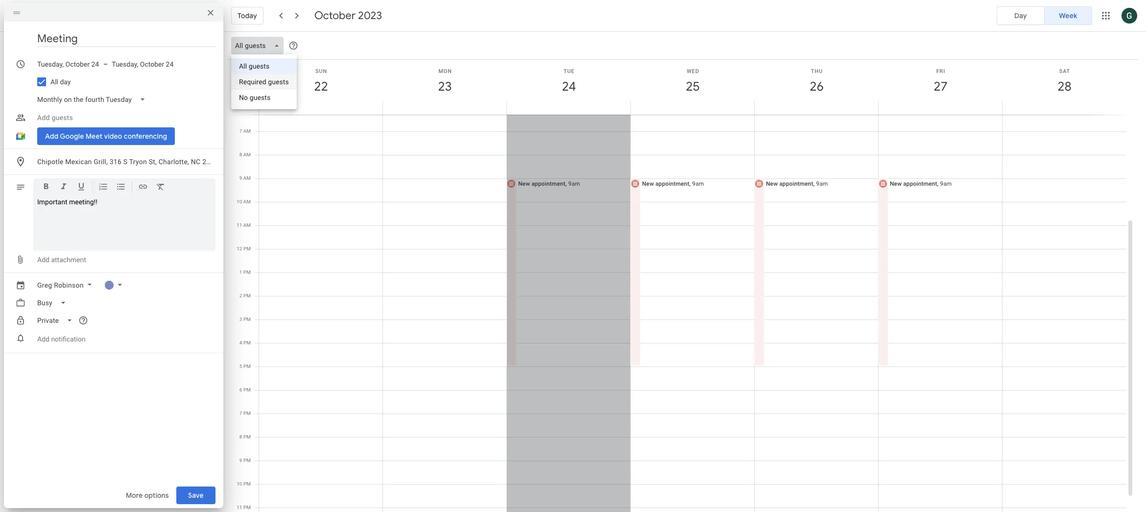 Task type: describe. For each thing, give the bounding box(es) containing it.
mexican
[[65, 158, 92, 166]]

8 for 8 pm
[[240, 434, 242, 440]]

3 appointment from the left
[[780, 180, 814, 187]]

all guests option
[[231, 58, 297, 74]]

8 pm
[[240, 434, 251, 440]]

3
[[240, 317, 242, 322]]

7 am
[[239, 128, 251, 134]]

important
[[37, 198, 67, 206]]

23 column header
[[383, 60, 507, 115]]

1 new from the left
[[518, 180, 530, 187]]

gmt-
[[234, 65, 245, 71]]

27
[[933, 78, 947, 95]]

add for add attachment
[[37, 256, 49, 264]]

3 , from the left
[[814, 180, 815, 187]]

1 9am from the left
[[569, 180, 580, 187]]

pm for 6 pm
[[244, 387, 251, 392]]

Day radio
[[997, 6, 1045, 25]]

guests
[[52, 114, 73, 122]]

mon 23
[[438, 68, 452, 95]]

3 new from the left
[[766, 180, 778, 187]]

day
[[1015, 11, 1028, 20]]

11 for 11 pm
[[237, 505, 242, 510]]

monday, october 23 element
[[434, 75, 456, 98]]

04
[[245, 65, 250, 71]]

pm for 4 pm
[[244, 340, 251, 345]]

all
[[50, 78, 58, 86]]

italic image
[[59, 182, 69, 193]]

pm for 8 pm
[[244, 434, 251, 440]]

week
[[1060, 11, 1078, 20]]

october
[[314, 9, 356, 23]]

25 column header
[[631, 60, 755, 115]]

4 new appointment , 9am from the left
[[890, 180, 952, 187]]

thu 26
[[809, 68, 823, 95]]

notification
[[51, 335, 85, 343]]

add notification button
[[33, 327, 89, 351]]

8 am
[[239, 152, 251, 157]]

attachment
[[51, 256, 86, 264]]

2 9am from the left
[[693, 180, 704, 187]]

charlotte,
[[159, 158, 189, 166]]

5
[[240, 364, 242, 369]]

2 new from the left
[[642, 180, 654, 187]]

saturday, october 28 element
[[1054, 75, 1076, 98]]

fri
[[937, 68, 946, 74]]

9 pm
[[240, 458, 251, 463]]

robinson
[[54, 281, 84, 289]]

chipotle mexican grill, 316 s tryon st, charlotte, nc 28202, usa button
[[33, 153, 239, 171]]

st,
[[149, 158, 157, 166]]

pm for 10 pm
[[244, 481, 251, 487]]

End date text field
[[112, 58, 174, 70]]

grid containing 22
[[227, 32, 1135, 512]]

9 am
[[239, 175, 251, 181]]

meeting!!
[[69, 198, 97, 206]]

4 new from the left
[[890, 180, 902, 187]]

pm for 7 pm
[[244, 411, 251, 416]]

add guests button
[[33, 109, 216, 126]]

10 pm
[[237, 481, 251, 487]]

11 for 11 am
[[237, 222, 242, 228]]

all day
[[50, 78, 71, 86]]

wed 25
[[685, 68, 700, 95]]

wed
[[687, 68, 700, 74]]

option group containing day
[[997, 6, 1093, 25]]

required guests option
[[231, 74, 297, 90]]

pm for 5 pm
[[244, 364, 251, 369]]

pm for 11 pm
[[244, 505, 251, 510]]

greg
[[37, 281, 52, 289]]

tue
[[564, 68, 575, 74]]

6 pm
[[240, 387, 251, 392]]

27 column header
[[879, 60, 1003, 115]]

no guests option
[[231, 90, 297, 105]]

1 pm
[[240, 270, 251, 275]]

mon
[[439, 68, 452, 74]]

3 new appointment , 9am from the left
[[766, 180, 828, 187]]

5 pm
[[240, 364, 251, 369]]

1 , from the left
[[566, 180, 567, 187]]

underline image
[[76, 182, 86, 193]]

guest filter list box
[[231, 54, 297, 109]]

important meeting!!
[[37, 198, 97, 206]]

day
[[60, 78, 71, 86]]

chipotle mexican grill, 316 s tryon st, charlotte, nc 28202, usa
[[37, 158, 239, 166]]

22
[[314, 78, 328, 95]]

11 pm
[[237, 505, 251, 510]]

12 pm
[[237, 246, 251, 251]]

28
[[1057, 78, 1071, 95]]



Task type: vqa. For each thing, say whether or not it's contained in the screenshot.
2 Element
no



Task type: locate. For each thing, give the bounding box(es) containing it.
2 appointment from the left
[[656, 180, 690, 187]]

24 column header
[[507, 60, 631, 115]]

pm right 12
[[244, 246, 251, 251]]

today
[[238, 11, 257, 20]]

2 am from the top
[[243, 152, 251, 157]]

0 vertical spatial add
[[37, 114, 50, 122]]

add for add guests
[[37, 114, 50, 122]]

7 pm
[[240, 411, 251, 416]]

3 am from the top
[[243, 175, 251, 181]]

gmt-04
[[234, 65, 250, 71]]

7 for 7 am
[[239, 128, 242, 134]]

0 vertical spatial 8
[[239, 152, 242, 157]]

8 up 9 am
[[239, 152, 242, 157]]

2 vertical spatial add
[[37, 335, 49, 343]]

2 11 from the top
[[237, 505, 242, 510]]

grid
[[227, 32, 1135, 512]]

add inside dropdown button
[[37, 114, 50, 122]]

9
[[239, 175, 242, 181], [240, 458, 242, 463]]

5 pm from the top
[[244, 340, 251, 345]]

2 new appointment , 9am from the left
[[642, 180, 704, 187]]

pm right 4
[[244, 340, 251, 345]]

pm right '6'
[[244, 387, 251, 392]]

7 pm from the top
[[244, 387, 251, 392]]

new
[[518, 180, 530, 187], [642, 180, 654, 187], [766, 180, 778, 187], [890, 180, 902, 187]]

4 pm from the top
[[244, 317, 251, 322]]

23
[[438, 78, 452, 95]]

usa
[[226, 158, 239, 166]]

8
[[239, 152, 242, 157], [240, 434, 242, 440]]

1 vertical spatial 9
[[240, 458, 242, 463]]

Add title text field
[[37, 31, 216, 46]]

pm down the 8 pm
[[244, 458, 251, 463]]

26 column header
[[755, 60, 879, 115]]

wednesday, october 25 element
[[682, 75, 704, 98]]

1 vertical spatial 7
[[240, 411, 242, 416]]

pm for 12 pm
[[244, 246, 251, 251]]

pm for 1 pm
[[244, 270, 251, 275]]

9 pm from the top
[[244, 434, 251, 440]]

1
[[240, 270, 242, 275]]

greg robinson
[[37, 281, 84, 289]]

2023
[[358, 9, 382, 23]]

2 pm
[[240, 293, 251, 298]]

4 pm
[[240, 340, 251, 345]]

pm down 7 pm
[[244, 434, 251, 440]]

Description text field
[[37, 198, 212, 247]]

to element
[[103, 60, 108, 68]]

tryon
[[129, 158, 147, 166]]

1 vertical spatial 8
[[240, 434, 242, 440]]

1 am from the top
[[243, 128, 251, 134]]

option group
[[997, 6, 1093, 25]]

add inside button
[[37, 256, 49, 264]]

1 10 from the top
[[237, 199, 242, 204]]

6 pm from the top
[[244, 364, 251, 369]]

add guests
[[37, 114, 73, 122]]

11 pm from the top
[[244, 481, 251, 487]]

–
[[103, 60, 108, 68]]

10 pm from the top
[[244, 458, 251, 463]]

3 pm from the top
[[244, 293, 251, 298]]

am for 7 am
[[243, 128, 251, 134]]

am for 10 am
[[243, 199, 251, 204]]

sunday, october 22 element
[[310, 75, 332, 98]]

12 pm from the top
[[244, 505, 251, 510]]

am for 11 am
[[243, 222, 251, 228]]

sun 22
[[314, 68, 328, 95]]

11 am
[[237, 222, 251, 228]]

4
[[240, 340, 242, 345]]

10 up 11 pm at the left
[[237, 481, 242, 487]]

insert link image
[[138, 182, 148, 193]]

4 am from the top
[[243, 199, 251, 204]]

2 10 from the top
[[237, 481, 242, 487]]

nc
[[191, 158, 201, 166]]

add attachment
[[37, 256, 86, 264]]

pm right '1'
[[244, 270, 251, 275]]

None field
[[231, 37, 287, 54], [33, 91, 153, 108], [33, 294, 74, 312], [33, 312, 80, 329], [231, 37, 287, 54], [33, 91, 153, 108], [33, 294, 74, 312], [33, 312, 80, 329]]

7 up 8 am
[[239, 128, 242, 134]]

8 for 8 am
[[239, 152, 242, 157]]

8 down 7 pm
[[240, 434, 242, 440]]

2 9 from the top
[[240, 458, 242, 463]]

1 8 from the top
[[239, 152, 242, 157]]

1 9 from the top
[[239, 175, 242, 181]]

7 for 7 pm
[[240, 411, 242, 416]]

10
[[237, 199, 242, 204], [237, 481, 242, 487]]

grill,
[[94, 158, 108, 166]]

Week radio
[[1045, 6, 1093, 25]]

0 vertical spatial 10
[[237, 199, 242, 204]]

9 up the 10 pm
[[240, 458, 242, 463]]

,
[[566, 180, 567, 187], [690, 180, 691, 187], [814, 180, 815, 187], [938, 180, 939, 187]]

am down 8 am
[[243, 175, 251, 181]]

numbered list image
[[98, 182, 108, 193]]

am up 9 am
[[243, 152, 251, 157]]

add for add notification
[[37, 335, 49, 343]]

pm for 2 pm
[[244, 293, 251, 298]]

2
[[240, 293, 242, 298]]

pm down the 10 pm
[[244, 505, 251, 510]]

11 up 12
[[237, 222, 242, 228]]

2 add from the top
[[37, 256, 49, 264]]

add attachment button
[[33, 251, 90, 269]]

october 2023
[[314, 9, 382, 23]]

pm right the 3
[[244, 317, 251, 322]]

tue 24
[[561, 68, 576, 95]]

0 vertical spatial 9
[[239, 175, 242, 181]]

bold image
[[41, 182, 51, 193]]

4 , from the left
[[938, 180, 939, 187]]

am up 12 pm
[[243, 222, 251, 228]]

new appointment , 9am
[[518, 180, 580, 187], [642, 180, 704, 187], [766, 180, 828, 187], [890, 180, 952, 187]]

4 9am from the left
[[940, 180, 952, 187]]

friday, october 27 element
[[930, 75, 952, 98]]

3 pm
[[240, 317, 251, 322]]

s
[[123, 158, 128, 166]]

thursday, october 26 element
[[806, 75, 828, 98]]

1 11 from the top
[[237, 222, 242, 228]]

add left the notification
[[37, 335, 49, 343]]

9 for 9 am
[[239, 175, 242, 181]]

pm for 9 pm
[[244, 458, 251, 463]]

am for 9 am
[[243, 175, 251, 181]]

4 appointment from the left
[[904, 180, 938, 187]]

appointment
[[532, 180, 566, 187], [656, 180, 690, 187], [780, 180, 814, 187], [904, 180, 938, 187]]

12
[[237, 246, 242, 251]]

2 , from the left
[[690, 180, 691, 187]]

am for 8 am
[[243, 152, 251, 157]]

1 add from the top
[[37, 114, 50, 122]]

5 am from the top
[[243, 222, 251, 228]]

thu
[[811, 68, 823, 74]]

1 vertical spatial 11
[[237, 505, 242, 510]]

316
[[110, 158, 122, 166]]

8 pm from the top
[[244, 411, 251, 416]]

2 8 from the top
[[240, 434, 242, 440]]

tuesday, october 24 element
[[558, 75, 580, 98]]

10 for 10 am
[[237, 199, 242, 204]]

2 7 from the top
[[240, 411, 242, 416]]

10 am
[[237, 199, 251, 204]]

1 7 from the top
[[239, 128, 242, 134]]

sun
[[316, 68, 327, 74]]

add left attachment
[[37, 256, 49, 264]]

7 down '6'
[[240, 411, 242, 416]]

9am
[[569, 180, 580, 187], [693, 180, 704, 187], [817, 180, 828, 187], [940, 180, 952, 187]]

10 up 11 am
[[237, 199, 242, 204]]

pm right 2 at the left bottom
[[244, 293, 251, 298]]

6
[[240, 387, 242, 392]]

am down 9 am
[[243, 199, 251, 204]]

22 column header
[[259, 60, 383, 115]]

9 for 9 pm
[[240, 458, 242, 463]]

remove formatting image
[[156, 182, 166, 193]]

today button
[[231, 4, 263, 27]]

11
[[237, 222, 242, 228], [237, 505, 242, 510]]

1 new appointment , 9am from the left
[[518, 180, 580, 187]]

11 down the 10 pm
[[237, 505, 242, 510]]

am
[[243, 128, 251, 134], [243, 152, 251, 157], [243, 175, 251, 181], [243, 199, 251, 204], [243, 222, 251, 228]]

add
[[37, 114, 50, 122], [37, 256, 49, 264], [37, 335, 49, 343]]

1 appointment from the left
[[532, 180, 566, 187]]

pm
[[244, 246, 251, 251], [244, 270, 251, 275], [244, 293, 251, 298], [244, 317, 251, 322], [244, 340, 251, 345], [244, 364, 251, 369], [244, 387, 251, 392], [244, 411, 251, 416], [244, 434, 251, 440], [244, 458, 251, 463], [244, 481, 251, 487], [244, 505, 251, 510]]

9 up 10 am
[[239, 175, 242, 181]]

28 column header
[[1003, 60, 1127, 115]]

pm for 3 pm
[[244, 317, 251, 322]]

fri 27
[[933, 68, 947, 95]]

sat
[[1060, 68, 1071, 74]]

am up 8 am
[[243, 128, 251, 134]]

pm up the 8 pm
[[244, 411, 251, 416]]

25
[[685, 78, 699, 95]]

24
[[561, 78, 576, 95]]

add inside button
[[37, 335, 49, 343]]

26
[[809, 78, 823, 95]]

sat 28
[[1057, 68, 1071, 95]]

1 vertical spatial add
[[37, 256, 49, 264]]

pm right 5 at the bottom of page
[[244, 364, 251, 369]]

add notification
[[37, 335, 85, 343]]

1 pm from the top
[[244, 246, 251, 251]]

28202,
[[202, 158, 224, 166]]

0 vertical spatial 7
[[239, 128, 242, 134]]

chipotle
[[37, 158, 63, 166]]

bulleted list image
[[116, 182, 126, 193]]

3 add from the top
[[37, 335, 49, 343]]

Start date text field
[[37, 58, 99, 70]]

1 vertical spatial 10
[[237, 481, 242, 487]]

add left guests
[[37, 114, 50, 122]]

formatting options toolbar
[[33, 178, 216, 199]]

0 vertical spatial 11
[[237, 222, 242, 228]]

2 pm from the top
[[244, 270, 251, 275]]

10 for 10 pm
[[237, 481, 242, 487]]

7
[[239, 128, 242, 134], [240, 411, 242, 416]]

pm down 9 pm
[[244, 481, 251, 487]]

3 9am from the left
[[817, 180, 828, 187]]



